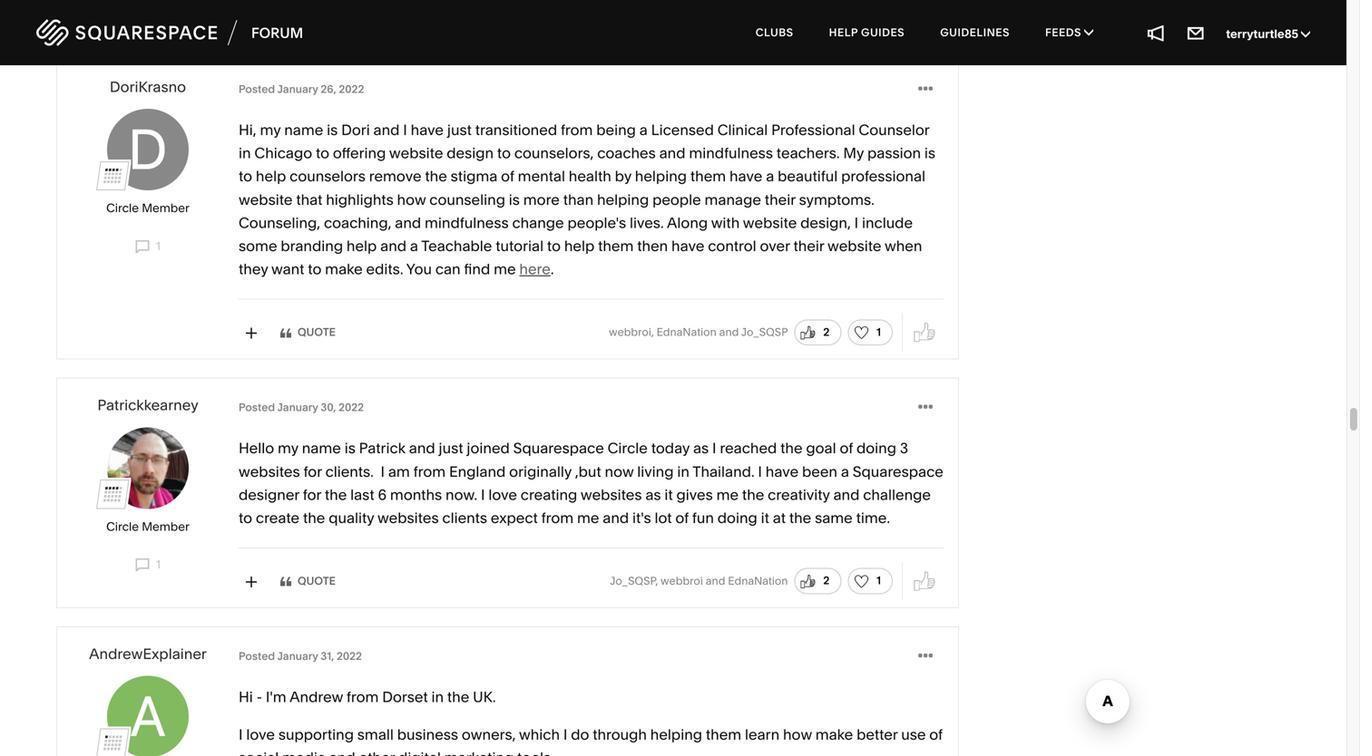 Task type: describe. For each thing, give the bounding box(es) containing it.
the right at
[[789, 509, 811, 527]]

and inside i love supporting small business owners, which i do through helping them learn how make better use of social media and other digital marketing tools.
[[329, 750, 355, 757]]

to up .
[[547, 237, 561, 255]]

design
[[447, 144, 494, 162]]

guides
[[861, 26, 905, 39]]

counseling
[[429, 191, 505, 209]]

multiquote image for hi, my name is dori and i have just transitioned from being a licensed clinical professional counselor in chicago to offering website design to counselors, coaches and mindfulness teachers. my passion is to help counselors remove the stigma of mental health by helping them have a beautiful professional website that highlights how counseling is more than helping people manage their symptoms. counseling, coaching, and mindfulness change people's lives. along with website design, i include some branding help and a teachable tutorial to help them then have control over their website when they want to make edits. you can find me
[[246, 327, 257, 339]]

1 vertical spatial webbroi link
[[661, 575, 703, 588]]

31,
[[321, 650, 334, 663]]

how inside i love supporting small business owners, which i do through helping them learn how make better use of social media and other digital marketing tools.
[[783, 726, 812, 744]]

media
[[282, 750, 326, 757]]

from up months
[[413, 463, 446, 481]]

teachable
[[421, 237, 492, 255]]

my for hello
[[278, 440, 298, 457]]

i down symptoms.
[[854, 214, 859, 232]]

tutorial
[[496, 237, 544, 255]]

circle member for hello my name is patrick and just joined squarespace circle today as i reached the goal of doing 3 websites for clients.  i am from england originally ,but now living in thailand. i have been a squarespace designer for the last 6 months now. i love creating websites as it gives me the creativity and challenge to create the quality websites clients expect from me and it's lot of fun doing it at the same time.
[[106, 520, 190, 534]]

1 vertical spatial jo_sqsp
[[610, 575, 656, 588]]

tools.
[[517, 750, 554, 757]]

level 1 image
[[96, 727, 129, 757]]

1 vertical spatial websites
[[581, 486, 642, 504]]

website up "remove"
[[389, 144, 443, 162]]

last
[[350, 486, 374, 504]]

creativity
[[768, 486, 830, 504]]

it's
[[632, 509, 651, 527]]

i up thailand. i
[[712, 440, 716, 457]]

2 horizontal spatial help
[[564, 237, 595, 255]]

1 horizontal spatial me
[[577, 509, 599, 527]]

uk.
[[473, 689, 496, 706]]

dorikrasno
[[110, 78, 186, 96]]

create
[[256, 509, 300, 527]]

that
[[296, 191, 322, 209]]

to down transitioned
[[497, 144, 511, 162]]

learn
[[745, 726, 780, 744]]

use
[[901, 726, 926, 744]]

through
[[593, 726, 647, 744]]

1 horizontal spatial squarespace
[[853, 463, 944, 481]]

1 horizontal spatial jo_sqsp
[[741, 326, 788, 339]]

1 horizontal spatial help
[[347, 237, 377, 255]]

0 vertical spatial doing
[[857, 440, 897, 457]]

have up "remove"
[[411, 121, 444, 139]]

remove
[[369, 168, 422, 185]]

passion
[[867, 144, 921, 162]]

have inside the hello my name is patrick and just joined squarespace circle today as i reached the goal of doing 3 websites for clients.  i am from england originally ,but now living in thailand. i have been a squarespace designer for the last 6 months now. i love creating websites as it gives me the creativity and challenge to create the quality websites clients expect from me and it's lot of fun doing it at the same time.
[[766, 463, 799, 481]]

posted january 31, 2022
[[239, 650, 362, 663]]

originally
[[509, 463, 572, 481]]

to up counselors
[[316, 144, 329, 162]]

being
[[596, 121, 636, 139]]

the right the create
[[303, 509, 325, 527]]

the left uk.
[[447, 689, 469, 706]]

than
[[563, 191, 594, 209]]

2022 for from
[[337, 650, 362, 663]]

find
[[464, 260, 490, 278]]

beautiful
[[778, 168, 838, 185]]

make inside hi, my name is dori and i have just transitioned from being a licensed clinical professional counselor in chicago to offering website design to counselors, coaches and mindfulness teachers. my passion is to help counselors remove the stigma of mental health by helping them have a beautiful professional website that highlights how counseling is more than helping people manage their symptoms. counseling, coaching, and mindfulness change people's lives. along with website design, i include some branding help and a teachable tutorial to help them then have control over their website when they want to make edits. you can find me
[[325, 260, 363, 278]]

i up "remove"
[[403, 121, 407, 139]]

digital
[[398, 750, 441, 757]]

0 vertical spatial squarespace
[[513, 440, 604, 457]]

counselor
[[859, 121, 929, 139]]

0 horizontal spatial websites
[[239, 463, 300, 481]]

3 january from the top
[[277, 650, 318, 663]]

feeds link
[[1029, 9, 1110, 56]]

26,
[[321, 82, 336, 96]]

help guides link
[[813, 9, 921, 56]]

designer
[[239, 486, 299, 504]]

they
[[239, 260, 268, 278]]

hello
[[239, 440, 274, 457]]

quote link for hi, my name is dori and i have just transitioned from being a licensed clinical professional counselor in chicago to offering website design to counselors, coaches and mindfulness teachers. my passion is to help counselors remove the stigma of mental health by helping them have a beautiful professional website that highlights how counseling is more than helping people manage their symptoms. counseling, coaching, and mindfulness change people's lives. along with website design, i include some branding help and a teachable tutorial to help them then have control over their website when they want to make edits. you can find me
[[280, 326, 336, 339]]

hi
[[239, 689, 253, 706]]

1 vertical spatial their
[[794, 237, 824, 255]]

and up the you
[[395, 214, 421, 232]]

2 vertical spatial websites
[[377, 509, 439, 527]]

quote link for hello my name is patrick and just joined squarespace circle today as i reached the goal of doing 3 websites for clients.  i am from england originally ,but now living in thailand. i have been a squarespace designer for the last 6 months now. i love creating websites as it gives me the creativity and challenge to create the quality websites clients expect from me and it's lot of fun doing it at the same time.
[[280, 575, 336, 588]]

here .
[[519, 260, 554, 278]]

andrewexplainer link
[[89, 646, 207, 663]]

level 4 image for patrickkearney
[[96, 478, 129, 511]]

of right lot
[[675, 509, 689, 527]]

the left goal
[[780, 440, 803, 457]]

mental
[[518, 168, 565, 185]]

now
[[605, 463, 634, 481]]

2 horizontal spatial me
[[716, 486, 739, 504]]

1 horizontal spatial it
[[761, 509, 769, 527]]

of right goal
[[840, 440, 853, 457]]

website up over
[[743, 214, 797, 232]]

love image for include
[[852, 324, 870, 342]]

is right passion
[[925, 144, 936, 162]]

the left last
[[325, 486, 347, 504]]

andrewexplainer image
[[107, 677, 189, 757]]

squarespace forum image
[[36, 17, 304, 49]]

website up counseling,
[[239, 191, 293, 209]]

3
[[900, 440, 908, 457]]

2 vertical spatial in
[[431, 689, 444, 706]]

posted january 26, 2022
[[239, 82, 364, 96]]

messages image
[[1186, 23, 1206, 43]]

of inside hi, my name is dori and i have just transitioned from being a licensed clinical professional counselor in chicago to offering website design to counselors, coaches and mindfulness teachers. my passion is to help counselors remove the stigma of mental health by helping them have a beautiful professional website that highlights how counseling is more than helping people manage their symptoms. counseling, coaching, and mindfulness change people's lives. along with website design, i include some branding help and a teachable tutorial to help them then have control over their website when they want to make edits. you can find me
[[501, 168, 514, 185]]

reached
[[720, 440, 777, 457]]

patrick
[[359, 440, 406, 457]]

0 horizontal spatial help
[[256, 168, 286, 185]]

make inside i love supporting small business owners, which i do through helping them learn how make better use of social media and other digital marketing tools.
[[816, 726, 853, 744]]

2022 for patrick
[[339, 401, 364, 414]]

guidelines
[[940, 26, 1010, 39]]

expect
[[491, 509, 538, 527]]

hi,
[[239, 121, 256, 139]]

0 vertical spatial for
[[303, 463, 322, 481]]

in inside the hello my name is patrick and just joined squarespace circle today as i reached the goal of doing 3 websites for clients.  i am from england originally ,but now living in thailand. i have been a squarespace designer for the last 6 months now. i love creating websites as it gives me the creativity and challenge to create the quality websites clients expect from me and it's lot of fun doing it at the same time.
[[677, 463, 690, 481]]

0 horizontal spatial doing
[[718, 509, 757, 527]]

other
[[359, 750, 395, 757]]

terryturtle85 link
[[1226, 27, 1310, 41]]

0 vertical spatial ednanation link
[[657, 326, 717, 339]]

do
[[571, 726, 589, 744]]

caret down image
[[1301, 27, 1310, 40]]

i right now. on the bottom left
[[481, 486, 485, 504]]

and up the am
[[409, 440, 435, 457]]

andrew
[[290, 689, 343, 706]]

then
[[637, 237, 668, 255]]

some
[[239, 237, 277, 255]]

creating
[[521, 486, 577, 504]]

andrewexplainer
[[89, 646, 207, 663]]

them inside i love supporting small business owners, which i do through helping them learn how make better use of social media and other digital marketing tools.
[[706, 726, 742, 744]]

i up social
[[239, 726, 243, 744]]

control
[[708, 237, 756, 255]]

helping inside i love supporting small business owners, which i do through helping them learn how make better use of social media and other digital marketing tools.
[[650, 726, 702, 744]]

posted for hi,
[[239, 82, 275, 96]]

and down 'licensed' on the top
[[659, 144, 686, 162]]

clinical
[[718, 121, 768, 139]]

-
[[256, 689, 262, 706]]

of inside i love supporting small business owners, which i do through helping them learn how make better use of social media and other digital marketing tools.
[[929, 726, 943, 744]]

manage
[[705, 191, 761, 209]]

1 vertical spatial helping
[[597, 191, 649, 209]]

lives.
[[630, 214, 664, 232]]

feeds
[[1045, 26, 1085, 39]]

living
[[637, 463, 674, 481]]

people
[[652, 191, 701, 209]]

the inside hi, my name is dori and i have just transitioned from being a licensed clinical professional counselor in chicago to offering website design to counselors, coaches and mindfulness teachers. my passion is to help counselors remove the stigma of mental health by helping them have a beautiful professional website that highlights how counseling is more than helping people manage their symptoms. counseling, coaching, and mindfulness change people's lives. along with website design, i include some branding help and a teachable tutorial to help them then have control over their website when they want to make edits. you can find me
[[425, 168, 447, 185]]

1 horizontal spatial webbroi
[[661, 575, 703, 588]]

here
[[519, 260, 551, 278]]

and down fun
[[706, 575, 725, 588]]

1 horizontal spatial like image
[[911, 569, 938, 595]]

dorikrasno link
[[110, 78, 186, 96]]

counseling,
[[239, 214, 320, 232]]

0 vertical spatial them
[[690, 168, 726, 185]]

guidelines link
[[924, 9, 1026, 56]]

i love supporting small business owners, which i do through helping them learn how make better use of social media and other digital marketing tools.
[[239, 726, 943, 757]]

0 vertical spatial as
[[693, 440, 709, 457]]

0 vertical spatial helping
[[635, 168, 687, 185]]

dorikrasno image
[[107, 109, 189, 191]]

from inside hi, my name is dori and i have just transitioned from being a licensed clinical professional counselor in chicago to offering website design to counselors, coaches and mindfulness teachers. my passion is to help counselors remove the stigma of mental health by helping them have a beautiful professional website that highlights how counseling is more than helping people manage their symptoms. counseling, coaching, and mindfulness change people's lives. along with website design, i include some branding help and a teachable tutorial to help them then have control over their website when they want to make edits. you can find me
[[561, 121, 593, 139]]

time.
[[856, 509, 890, 527]]

1 vertical spatial them
[[598, 237, 634, 255]]

which
[[519, 726, 560, 744]]

clubs
[[756, 26, 794, 39]]

branding
[[281, 237, 343, 255]]

i'm
[[266, 689, 286, 706]]

love inside i love supporting small business owners, which i do through helping them learn how make better use of social media and other digital marketing tools.
[[246, 726, 275, 744]]

chicago
[[254, 144, 312, 162]]

stigma
[[451, 168, 498, 185]]

marketing
[[444, 750, 514, 757]]

and up same
[[833, 486, 860, 504]]

multiquote image for hello my name is patrick and just joined squarespace circle today as i reached the goal of doing 3 websites for clients.  i am from england originally ,but now living in thailand. i have been a squarespace designer for the last 6 months now. i love creating websites as it gives me the creativity and challenge to create the quality websites clients expect from me and it's lot of fun doing it at the same time.
[[246, 576, 257, 588]]

fun
[[692, 509, 714, 527]]



Task type: vqa. For each thing, say whether or not it's contained in the screenshot.
photography,
no



Task type: locate. For each thing, give the bounding box(es) containing it.
2 vertical spatial me
[[577, 509, 599, 527]]

clubs link
[[739, 9, 810, 56]]

to down the hi,
[[239, 168, 252, 185]]

1 vertical spatial 2022
[[339, 401, 364, 414]]

2 posted from the top
[[239, 401, 275, 414]]

the
[[425, 168, 447, 185], [780, 440, 803, 457], [325, 486, 347, 504], [742, 486, 764, 504], [303, 509, 325, 527], [789, 509, 811, 527], [447, 689, 469, 706]]

2 vertical spatial january
[[277, 650, 318, 663]]

1 january from the top
[[277, 82, 318, 96]]

design,
[[800, 214, 851, 232]]

0 vertical spatial circle member
[[106, 201, 190, 216]]

1 vertical spatial me
[[716, 486, 739, 504]]

1 love image from the top
[[852, 324, 870, 342]]

1 horizontal spatial ednanation
[[728, 575, 788, 588]]

now.
[[446, 486, 477, 504]]

is
[[327, 121, 338, 139], [925, 144, 936, 162], [509, 191, 520, 209], [345, 440, 356, 457]]

0 vertical spatial their
[[765, 191, 796, 209]]

am
[[388, 463, 410, 481]]

my inside the hello my name is patrick and just joined squarespace circle today as i reached the goal of doing 3 websites for clients.  i am from england originally ,but now living in thailand. i have been a squarespace designer for the last 6 months now. i love creating websites as it gives me the creativity and challenge to create the quality websites clients expect from me and it's lot of fun doing it at the same time.
[[278, 440, 298, 457]]

my right hello at left bottom
[[278, 440, 298, 457]]

help down coaching,
[[347, 237, 377, 255]]

posted for hello
[[239, 401, 275, 414]]

0 vertical spatial jo_sqsp
[[741, 326, 788, 339]]

websites down now
[[581, 486, 642, 504]]

same
[[815, 509, 853, 527]]

0 vertical spatial ednanation
[[657, 326, 717, 339]]

a up the you
[[410, 237, 418, 255]]

mindfulness down the clinical
[[689, 144, 773, 162]]

1 horizontal spatial ednanation link
[[728, 575, 788, 588]]

name for websites
[[302, 440, 341, 457]]

january left 26,
[[277, 82, 318, 96]]

more
[[523, 191, 560, 209]]

0 vertical spatial it
[[665, 486, 673, 504]]

have up the manage
[[730, 168, 763, 185]]

notifications image
[[1146, 23, 1166, 43]]

1 more options... image from the top
[[919, 397, 933, 419]]

0 horizontal spatial ,
[[651, 326, 654, 339]]

2 for design,
[[823, 326, 830, 339]]

licensed
[[651, 121, 714, 139]]

i
[[403, 121, 407, 139], [854, 214, 859, 232], [712, 440, 716, 457], [381, 463, 385, 481], [481, 486, 485, 504], [239, 726, 243, 744], [563, 726, 567, 744]]

2 2 link from the top
[[794, 569, 841, 595]]

0 vertical spatial level 4 image
[[96, 160, 129, 193]]

1 vertical spatial more options... image
[[919, 646, 933, 668]]

thailand. i
[[693, 463, 762, 481]]

1 vertical spatial squarespace
[[853, 463, 944, 481]]

caret down image
[[1085, 27, 1094, 38]]

and down supporting at bottom left
[[329, 750, 355, 757]]

their down "beautiful" at the top of the page
[[765, 191, 796, 209]]

circle up comment image
[[106, 520, 139, 534]]

circle member up comment icon
[[106, 201, 190, 216]]

is left more
[[509, 191, 520, 209]]

more options... image for hello my name is patrick and just joined squarespace circle today as i reached the goal of doing 3 websites for clients.  i am from england originally ,but now living in thailand. i have been a squarespace designer for the last 6 months now. i love creating websites as it gives me the creativity and challenge to create the quality websites clients expect from me and it's lot of fun doing it at the same time.
[[919, 397, 933, 419]]

posted up hello at left bottom
[[239, 401, 275, 414]]

to down branding
[[308, 260, 322, 278]]

1 vertical spatial like image
[[911, 569, 938, 595]]

it up lot
[[665, 486, 673, 504]]

my
[[260, 121, 281, 139], [278, 440, 298, 457]]

just inside the hello my name is patrick and just joined squarespace circle today as i reached the goal of doing 3 websites for clients.  i am from england originally ,but now living in thailand. i have been a squarespace designer for the last 6 months now. i love creating websites as it gives me the creativity and challenge to create the quality websites clients expect from me and it's lot of fun doing it at the same time.
[[439, 440, 463, 457]]

gives
[[676, 486, 713, 504]]

make left better
[[816, 726, 853, 744]]

coaching,
[[324, 214, 391, 232]]

1 vertical spatial in
[[677, 463, 690, 481]]

clients
[[442, 509, 487, 527]]

0 vertical spatial webbroi
[[609, 326, 651, 339]]

symptoms.
[[799, 191, 875, 209]]

how down "remove"
[[397, 191, 426, 209]]

owners,
[[462, 726, 516, 744]]

love inside the hello my name is patrick and just joined squarespace circle today as i reached the goal of doing 3 websites for clients.  i am from england originally ,but now living in thailand. i have been a squarespace designer for the last 6 months now. i love creating websites as it gives me the creativity and challenge to create the quality websites clients expect from me and it's lot of fun doing it at the same time.
[[488, 486, 517, 504]]

my right the hi,
[[260, 121, 281, 139]]

the down thailand. i
[[742, 486, 764, 504]]

2 link
[[794, 320, 841, 346], [794, 569, 841, 595]]

0 vertical spatial make
[[325, 260, 363, 278]]

my inside hi, my name is dori and i have just transitioned from being a licensed clinical professional counselor in chicago to offering website design to counselors, coaches and mindfulness teachers. my passion is to help counselors remove the stigma of mental health by helping them have a beautiful professional website that highlights how counseling is more than helping people manage their symptoms. counseling, coaching, and mindfulness change people's lives. along with website design, i include some branding help and a teachable tutorial to help them then have control over their website when they want to make edits. you can find me
[[260, 121, 281, 139]]

0 horizontal spatial jo_sqsp link
[[610, 575, 656, 588]]

counselors
[[290, 168, 366, 185]]

edits.
[[366, 260, 403, 278]]

help
[[256, 168, 286, 185], [347, 237, 377, 255], [564, 237, 595, 255]]

1 vertical spatial like image
[[799, 573, 817, 591]]

jo_sqsp down over
[[741, 326, 788, 339]]

business
[[397, 726, 458, 744]]

member
[[142, 201, 190, 216], [142, 520, 190, 534]]

1 2 link from the top
[[794, 320, 841, 346]]

posted up the hi,
[[239, 82, 275, 96]]

help down chicago on the top left
[[256, 168, 286, 185]]

1 member from the top
[[142, 201, 190, 216]]

2 link for the
[[794, 569, 841, 595]]

dori
[[341, 121, 370, 139]]

love up "expect"
[[488, 486, 517, 504]]

love up social
[[246, 726, 275, 744]]

websites up the "designer"
[[239, 463, 300, 481]]

in
[[239, 144, 251, 162], [677, 463, 690, 481], [431, 689, 444, 706]]

posted for hi
[[239, 650, 275, 663]]

2 2 from the top
[[823, 574, 830, 588]]

0 vertical spatial webbroi link
[[609, 326, 651, 339]]

comment image
[[135, 240, 150, 254]]

0 horizontal spatial in
[[239, 144, 251, 162]]

0 vertical spatial websites
[[239, 463, 300, 481]]

0 vertical spatial posted
[[239, 82, 275, 96]]

like image
[[911, 320, 938, 346], [799, 573, 817, 591]]

1 quote from the top
[[298, 326, 336, 339]]

and up the edits.
[[380, 237, 407, 255]]

name up chicago on the top left
[[284, 121, 323, 139]]

webbroi link down lot
[[661, 575, 703, 588]]

2022 right 30,
[[339, 401, 364, 414]]

help
[[829, 26, 858, 39]]

name down 30,
[[302, 440, 341, 457]]

helping up people at the top of the page
[[635, 168, 687, 185]]

1 horizontal spatial doing
[[857, 440, 897, 457]]

1 vertical spatial 2 link
[[794, 569, 841, 595]]

0 vertical spatial name
[[284, 121, 323, 139]]

for
[[303, 463, 322, 481], [303, 486, 321, 504]]

months
[[390, 486, 442, 504]]

when
[[885, 237, 922, 255]]

to
[[316, 144, 329, 162], [497, 144, 511, 162], [239, 168, 252, 185], [547, 237, 561, 255], [308, 260, 322, 278], [239, 509, 252, 527]]

1 2 from the top
[[823, 326, 830, 339]]

and down 'control' at the top of page
[[719, 326, 739, 339]]

0 vertical spatial more options... image
[[919, 397, 933, 419]]

1 circle member from the top
[[106, 201, 190, 216]]

transitioned
[[475, 121, 557, 139]]

1 vertical spatial how
[[783, 726, 812, 744]]

them left learn
[[706, 726, 742, 744]]

1 horizontal spatial ,
[[656, 575, 658, 588]]

website down design,
[[828, 237, 882, 255]]

2 multiquote image from the top
[[246, 576, 257, 588]]

like image down when
[[911, 320, 938, 346]]

counselors,
[[514, 144, 594, 162]]

from up counselors,
[[561, 121, 593, 139]]

0 vertical spatial jo_sqsp link
[[741, 326, 788, 339]]

level 4 image for dorikrasno
[[96, 160, 129, 193]]

0 horizontal spatial mindfulness
[[425, 214, 509, 232]]

mindfulness down counseling
[[425, 214, 509, 232]]

include
[[862, 214, 913, 232]]

quote link down the create
[[280, 575, 336, 588]]

name for to
[[284, 121, 323, 139]]

multiquote image down the create
[[246, 576, 257, 588]]

multiquote image
[[246, 327, 257, 339], [246, 576, 257, 588]]

,
[[651, 326, 654, 339], [656, 575, 658, 588]]

1 vertical spatial 2
[[823, 574, 830, 588]]

i left the am
[[381, 463, 385, 481]]

2 circle member from the top
[[106, 520, 190, 534]]

2 horizontal spatial websites
[[581, 486, 642, 504]]

along
[[667, 214, 708, 232]]

jo_sqsp
[[741, 326, 788, 339], [610, 575, 656, 588]]

circle for website
[[106, 201, 139, 216]]

2 vertical spatial them
[[706, 726, 742, 744]]

2 horizontal spatial in
[[677, 463, 690, 481]]

over
[[760, 237, 790, 255]]

and left it's
[[603, 509, 629, 527]]

0 horizontal spatial how
[[397, 191, 426, 209]]

have up creativity
[[766, 463, 799, 481]]

my for hi,
[[260, 121, 281, 139]]

.
[[551, 260, 554, 278]]

, down lot
[[656, 575, 658, 588]]

social
[[239, 750, 279, 757]]

you
[[406, 260, 432, 278]]

change
[[512, 214, 564, 232]]

ednanation
[[657, 326, 717, 339], [728, 575, 788, 588]]

help guides
[[829, 26, 905, 39]]

a left "beautiful" at the top of the page
[[766, 168, 774, 185]]

1 horizontal spatial make
[[816, 726, 853, 744]]

1 horizontal spatial websites
[[377, 509, 439, 527]]

more options... image for hi - i'm andrew from dorset in the uk.
[[919, 646, 933, 668]]

helping right through
[[650, 726, 702, 744]]

a right being
[[640, 121, 648, 139]]

1 vertical spatial mindfulness
[[425, 214, 509, 232]]

0 horizontal spatial like image
[[799, 324, 817, 342]]

1 vertical spatial love
[[246, 726, 275, 744]]

have
[[411, 121, 444, 139], [730, 168, 763, 185], [672, 237, 705, 255], [766, 463, 799, 481]]

quote
[[298, 326, 336, 339], [298, 575, 336, 588]]

me down thailand. i
[[716, 486, 739, 504]]

3 posted from the top
[[239, 650, 275, 663]]

the left stigma
[[425, 168, 447, 185]]

0 vertical spatial circle
[[106, 201, 139, 216]]

1 horizontal spatial how
[[783, 726, 812, 744]]

0 vertical spatial just
[[447, 121, 472, 139]]

me down tutorial
[[494, 260, 516, 278]]

how inside hi, my name is dori and i have just transitioned from being a licensed clinical professional counselor in chicago to offering website design to counselors, coaches and mindfulness teachers. my passion is to help counselors remove the stigma of mental health by helping them have a beautiful professional website that highlights how counseling is more than helping people manage their symptoms. counseling, coaching, and mindfulness change people's lives. along with website design, i include some branding help and a teachable tutorial to help them then have control over their website when they want to make edits. you can find me
[[397, 191, 426, 209]]

jo_sqsp down it's
[[610, 575, 656, 588]]

how
[[397, 191, 426, 209], [783, 726, 812, 744]]

0 vertical spatial in
[[239, 144, 251, 162]]

i left do
[[563, 726, 567, 744]]

january for to
[[277, 82, 318, 96]]

1 multiquote image from the top
[[246, 327, 257, 339]]

1 level 4 image from the top
[[96, 160, 129, 193]]

doing
[[857, 440, 897, 457], [718, 509, 757, 527]]

as right today at the bottom of page
[[693, 440, 709, 457]]

lot
[[655, 509, 672, 527]]

1 horizontal spatial as
[[693, 440, 709, 457]]

1 quote link from the top
[[280, 326, 336, 339]]

today
[[651, 440, 690, 457]]

0 horizontal spatial ednanation
[[657, 326, 717, 339]]

1 link
[[135, 239, 161, 254], [848, 320, 893, 346], [135, 558, 161, 573], [848, 569, 893, 595]]

in down the hi,
[[239, 144, 251, 162]]

0 vertical spatial my
[[260, 121, 281, 139]]

0 vertical spatial how
[[397, 191, 426, 209]]

circle inside the hello my name is patrick and just joined squarespace circle today as i reached the goal of doing 3 websites for clients.  i am from england originally ,but now living in thailand. i have been a squarespace designer for the last 6 months now. i love creating websites as it gives me the creativity and challenge to create the quality websites clients expect from me and it's lot of fun doing it at the same time.
[[608, 440, 648, 457]]

0 horizontal spatial love
[[246, 726, 275, 744]]

hi, my name is dori and i have just transitioned from being a licensed clinical professional counselor in chicago to offering website design to counselors, coaches and mindfulness teachers. my passion is to help counselors remove the stigma of mental health by helping them have a beautiful professional website that highlights how counseling is more than helping people manage their symptoms. counseling, coaching, and mindfulness change people's lives. along with website design, i include some branding help and a teachable tutorial to help them then have control over their website when they want to make edits. you can find me
[[239, 121, 936, 278]]

highlights
[[326, 191, 394, 209]]

want
[[271, 260, 304, 278]]

2 vertical spatial circle
[[106, 520, 139, 534]]

, for people's
[[651, 326, 654, 339]]

more options... image
[[919, 397, 933, 419], [919, 646, 933, 668]]

of right use
[[929, 726, 943, 744]]

1 horizontal spatial love
[[488, 486, 517, 504]]

2 for the
[[823, 574, 830, 588]]

help down people's
[[564, 237, 595, 255]]

a inside the hello my name is patrick and just joined squarespace circle today as i reached the goal of doing 3 websites for clients.  i am from england originally ,but now living in thailand. i have been a squarespace designer for the last 6 months now. i love creating websites as it gives me the creativity and challenge to create the quality websites clients expect from me and it's lot of fun doing it at the same time.
[[841, 463, 849, 481]]

quote link down want
[[280, 326, 336, 339]]

teachers.
[[777, 144, 840, 162]]

from down creating
[[541, 509, 574, 527]]

1 vertical spatial make
[[816, 726, 853, 744]]

quote down want
[[298, 326, 336, 339]]

websites down months
[[377, 509, 439, 527]]

as
[[693, 440, 709, 457], [645, 486, 661, 504]]

2 january from the top
[[277, 401, 318, 414]]

challenge
[[863, 486, 931, 504]]

to left the create
[[239, 509, 252, 527]]

love image
[[852, 324, 870, 342], [852, 573, 870, 591]]

2 vertical spatial posted
[[239, 650, 275, 663]]

doing right fun
[[718, 509, 757, 527]]

patrickkearney image
[[107, 428, 189, 509]]

0 horizontal spatial make
[[325, 260, 363, 278]]

1 vertical spatial january
[[277, 401, 318, 414]]

0 horizontal spatial webbroi link
[[609, 326, 651, 339]]

2022 right 31,
[[337, 650, 362, 663]]

1 vertical spatial circle
[[608, 440, 648, 457]]

1 vertical spatial circle member
[[106, 520, 190, 534]]

0 horizontal spatial it
[[665, 486, 673, 504]]

1 posted from the top
[[239, 82, 275, 96]]

january
[[277, 82, 318, 96], [277, 401, 318, 414], [277, 650, 318, 663]]

with
[[711, 214, 740, 232]]

circle member for hi, my name is dori and i have just transitioned from being a licensed clinical professional counselor in chicago to offering website design to counselors, coaches and mindfulness teachers. my passion is to help counselors remove the stigma of mental health by helping them have a beautiful professional website that highlights how counseling is more than helping people manage their symptoms. counseling, coaching, and mindfulness change people's lives. along with website design, i include some branding help and a teachable tutorial to help them then have control over their website when they want to make edits. you can find me
[[106, 201, 190, 216]]

quote for hello my name is patrick and just joined squarespace circle today as i reached the goal of doing 3 websites for clients.  i am from england originally ,but now living in thailand. i have been a squarespace designer for the last 6 months now. i love creating websites as it gives me the creativity and challenge to create the quality websites clients expect from me and it's lot of fun doing it at the same time.
[[298, 575, 336, 588]]

quality
[[329, 509, 374, 527]]

level 4 image
[[96, 160, 129, 193], [96, 478, 129, 511]]

terryturtle85
[[1226, 27, 1301, 41]]

0 vertical spatial me
[[494, 260, 516, 278]]

like image down same
[[799, 573, 817, 591]]

0 vertical spatial mindfulness
[[689, 144, 773, 162]]

, for of
[[656, 575, 658, 588]]

to inside the hello my name is patrick and just joined squarespace circle today as i reached the goal of doing 3 websites for clients.  i am from england originally ,but now living in thailand. i have been a squarespace designer for the last 6 months now. i love creating websites as it gives me the creativity and challenge to create the quality websites clients expect from me and it's lot of fun doing it at the same time.
[[239, 509, 252, 527]]

people's
[[568, 214, 626, 232]]

2 quote from the top
[[298, 575, 336, 588]]

more options... image
[[919, 79, 933, 100]]

dorset
[[382, 689, 428, 706]]

webbroi down then
[[609, 326, 651, 339]]

member for hi, my name is dori and i have just transitioned from being a licensed clinical professional counselor in chicago to offering website design to counselors, coaches and mindfulness teachers. my passion is to help counselors remove the stigma of mental health by helping them have a beautiful professional website that highlights how counseling is more than helping people manage their symptoms. counseling, coaching, and mindfulness change people's lives. along with website design, i include some branding help and a teachable tutorial to help them then have control over their website when they want to make edits. you can find me
[[142, 201, 190, 216]]

1 vertical spatial quote
[[298, 575, 336, 588]]

0 horizontal spatial me
[[494, 260, 516, 278]]

patrickkearney
[[97, 397, 198, 414]]

0 horizontal spatial jo_sqsp
[[610, 575, 656, 588]]

better
[[857, 726, 898, 744]]

1 vertical spatial name
[[302, 440, 341, 457]]

it left at
[[761, 509, 769, 527]]

1 horizontal spatial like image
[[911, 320, 938, 346]]

6
[[378, 486, 387, 504]]

2 link for design,
[[794, 320, 841, 346]]

0 horizontal spatial like image
[[799, 573, 817, 591]]

can
[[435, 260, 461, 278]]

in up gives
[[677, 463, 690, 481]]

1 vertical spatial my
[[278, 440, 298, 457]]

posted
[[239, 82, 275, 96], [239, 401, 275, 414], [239, 650, 275, 663]]

1 vertical spatial member
[[142, 520, 190, 534]]

1 horizontal spatial mindfulness
[[689, 144, 773, 162]]

1 horizontal spatial jo_sqsp link
[[741, 326, 788, 339]]

circle up now
[[608, 440, 648, 457]]

0 vertical spatial love
[[488, 486, 517, 504]]

from up small
[[347, 689, 379, 706]]

squarespace up challenge
[[853, 463, 944, 481]]

just inside hi, my name is dori and i have just transitioned from being a licensed clinical professional counselor in chicago to offering website design to counselors, coaches and mindfulness teachers. my passion is to help counselors remove the stigma of mental health by helping them have a beautiful professional website that highlights how counseling is more than helping people manage their symptoms. counseling, coaching, and mindfulness change people's lives. along with website design, i include some branding help and a teachable tutorial to help them then have control over their website when they want to make edits. you can find me
[[447, 121, 472, 139]]

webbroi link down then
[[609, 326, 651, 339]]

is left 'patrick'
[[345, 440, 356, 457]]

1 horizontal spatial webbroi link
[[661, 575, 703, 588]]

1 vertical spatial webbroi
[[661, 575, 703, 588]]

patrickkearney link
[[97, 397, 198, 414]]

like image
[[799, 324, 817, 342], [911, 569, 938, 595]]

0 vertical spatial like image
[[799, 324, 817, 342]]

in inside hi, my name is dori and i have just transitioned from being a licensed clinical professional counselor in chicago to offering website design to counselors, coaches and mindfulness teachers. my passion is to help counselors remove the stigma of mental health by helping them have a beautiful professional website that highlights how counseling is more than helping people manage their symptoms. counseling, coaching, and mindfulness change people's lives. along with website design, i include some branding help and a teachable tutorial to help them then have control over their website when they want to make edits. you can find me
[[239, 144, 251, 162]]

how right learn
[[783, 726, 812, 744]]

make down branding
[[325, 260, 363, 278]]

0 vertical spatial multiquote image
[[246, 327, 257, 339]]

1 vertical spatial ednanation
[[728, 575, 788, 588]]

them up the manage
[[690, 168, 726, 185]]

offering
[[333, 144, 386, 162]]

2 love image from the top
[[852, 573, 870, 591]]

2 quote link from the top
[[280, 575, 336, 588]]

website
[[389, 144, 443, 162], [239, 191, 293, 209], [743, 214, 797, 232], [828, 237, 882, 255]]

from
[[561, 121, 593, 139], [413, 463, 446, 481], [541, 509, 574, 527], [347, 689, 379, 706]]

and
[[373, 121, 400, 139], [659, 144, 686, 162], [395, 214, 421, 232], [380, 237, 407, 255], [719, 326, 739, 339], [409, 440, 435, 457], [833, 486, 860, 504], [603, 509, 629, 527], [706, 575, 725, 588], [329, 750, 355, 757]]

hi - i'm andrew from dorset in the uk.
[[239, 689, 499, 706]]

hello my name is patrick and just joined squarespace circle today as i reached the goal of doing 3 websites for clients.  i am from england originally ,but now living in thailand. i have been a squarespace designer for the last 6 months now. i love creating websites as it gives me the creativity and challenge to create the quality websites clients expect from me and it's lot of fun doing it at the same time.
[[239, 440, 944, 527]]

january left 31,
[[277, 650, 318, 663]]

january left 30,
[[277, 401, 318, 414]]

member for hello my name is patrick and just joined squarespace circle today as i reached the goal of doing 3 websites for clients.  i am from england originally ,but now living in thailand. i have been a squarespace designer for the last 6 months now. i love creating websites as it gives me the creativity and challenge to create the quality websites clients expect from me and it's lot of fun doing it at the same time.
[[142, 520, 190, 534]]

0 vertical spatial 2
[[823, 326, 830, 339]]

is left "dori"
[[327, 121, 338, 139]]

circle for gives
[[106, 520, 139, 534]]

comment image
[[135, 559, 150, 573]]

0 vertical spatial member
[[142, 201, 190, 216]]

january for websites
[[277, 401, 318, 414]]

, down then
[[651, 326, 654, 339]]

jo_sqsp link down it's
[[610, 575, 656, 588]]

name inside the hello my name is patrick and just joined squarespace circle today as i reached the goal of doing 3 websites for clients.  i am from england originally ,but now living in thailand. i have been a squarespace designer for the last 6 months now. i love creating websites as it gives me the creativity and challenge to create the quality websites clients expect from me and it's lot of fun doing it at the same time.
[[302, 440, 341, 457]]

me inside hi, my name is dori and i have just transitioned from being a licensed clinical professional counselor in chicago to offering website design to counselors, coaches and mindfulness teachers. my passion is to help counselors remove the stigma of mental health by helping them have a beautiful professional website that highlights how counseling is more than helping people manage their symptoms. counseling, coaching, and mindfulness change people's lives. along with website design, i include some branding help and a teachable tutorial to help them then have control over their website when they want to make edits. you can find me
[[494, 260, 516, 278]]

2 vertical spatial 2022
[[337, 650, 362, 663]]

professional
[[841, 168, 926, 185]]

love image for time.
[[852, 573, 870, 591]]

name inside hi, my name is dori and i have just transitioned from being a licensed clinical professional counselor in chicago to offering website design to counselors, coaches and mindfulness teachers. my passion is to help counselors remove the stigma of mental health by helping them have a beautiful professional website that highlights how counseling is more than helping people manage their symptoms. counseling, coaching, and mindfulness change people's lives. along with website design, i include some branding help and a teachable tutorial to help them then have control over their website when they want to make edits. you can find me
[[284, 121, 323, 139]]

by
[[615, 168, 631, 185]]

it
[[665, 486, 673, 504], [761, 509, 769, 527]]

posted january 30, 2022
[[239, 401, 364, 414]]

1 vertical spatial as
[[645, 486, 661, 504]]

and right "dori"
[[373, 121, 400, 139]]

as down living
[[645, 486, 661, 504]]

1 vertical spatial level 4 image
[[96, 478, 129, 511]]

2022 for dori
[[339, 82, 364, 96]]

1 vertical spatial for
[[303, 486, 321, 504]]

2 member from the top
[[142, 520, 190, 534]]

like image inside 2 link
[[799, 324, 817, 342]]

supporting
[[278, 726, 354, 744]]

is inside the hello my name is patrick and just joined squarespace circle today as i reached the goal of doing 3 websites for clients.  i am from england originally ,but now living in thailand. i have been a squarespace designer for the last 6 months now. i love creating websites as it gives me the creativity and challenge to create the quality websites clients expect from me and it's lot of fun doing it at the same time.
[[345, 440, 356, 457]]

me
[[494, 260, 516, 278], [716, 486, 739, 504], [577, 509, 599, 527]]

a
[[640, 121, 648, 139], [766, 168, 774, 185], [410, 237, 418, 255], [841, 463, 849, 481]]

1 vertical spatial jo_sqsp link
[[610, 575, 656, 588]]

have down "along"
[[672, 237, 705, 255]]

2 level 4 image from the top
[[96, 478, 129, 511]]

member up comment image
[[142, 520, 190, 534]]

quote for hi, my name is dori and i have just transitioned from being a licensed clinical professional counselor in chicago to offering website design to counselors, coaches and mindfulness teachers. my passion is to help counselors remove the stigma of mental health by helping them have a beautiful professional website that highlights how counseling is more than helping people manage their symptoms. counseling, coaching, and mindfulness change people's lives. along with website design, i include some branding help and a teachable tutorial to help them then have control over their website when they want to make edits. you can find me
[[298, 326, 336, 339]]

0 vertical spatial love image
[[852, 324, 870, 342]]

2 more options... image from the top
[[919, 646, 933, 668]]



